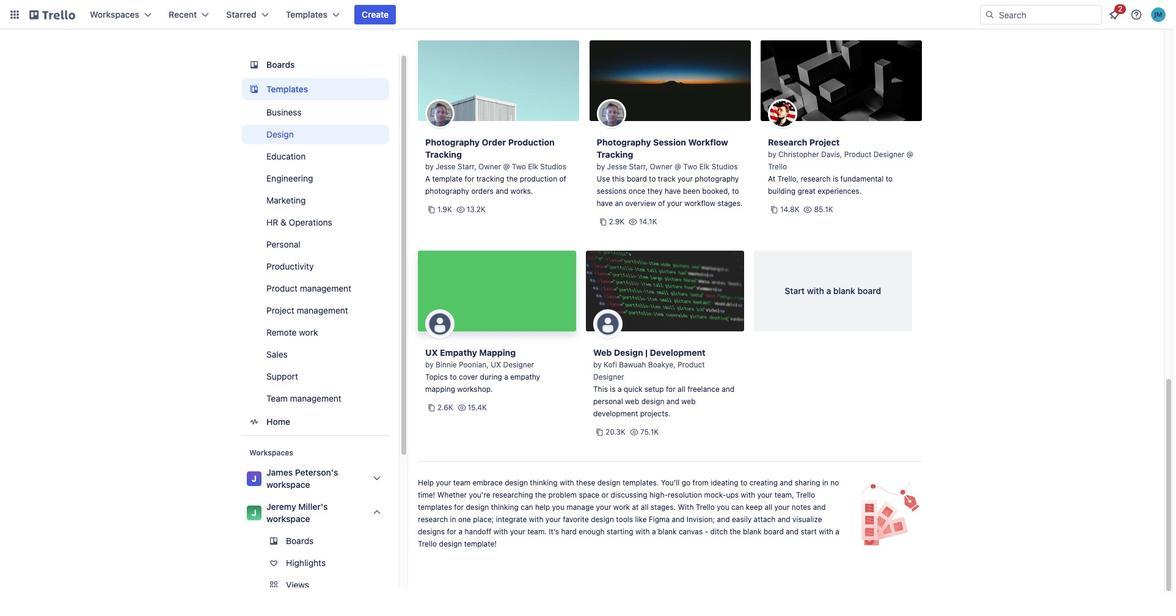 Task type: locate. For each thing, give the bounding box(es) containing it.
0 vertical spatial j
[[252, 473, 257, 484]]

for up one
[[454, 503, 464, 512]]

1 vertical spatial management
[[297, 305, 348, 315]]

trello
[[769, 162, 788, 171], [797, 490, 816, 500], [696, 503, 715, 512], [418, 539, 437, 548]]

1 vertical spatial in
[[450, 515, 456, 524]]

0 horizontal spatial project
[[267, 305, 295, 315]]

by
[[769, 150, 777, 159], [426, 162, 434, 171], [597, 162, 605, 171], [426, 360, 434, 369], [594, 360, 602, 369]]

to inside help your team embrace design thinking with these design templates. you'll go from ideating to creating and sharing in no time! whether you're researching the problem space or discussing high-resolution mock-ups with your team, trello templates for design thinking can help you manage your work at all stages. with trello you can keep all your notes and research in one place; integrate with your favorite design tools like figma and invision; and easily attach and visualize designs for a handoff with your team. it's hard enough starting with a blank canvas - ditch the blank board and start with a trello design template!
[[741, 478, 748, 487]]

workspace inside james peterson's workspace
[[267, 479, 310, 490]]

sales
[[267, 349, 288, 360]]

a right start
[[827, 286, 832, 296]]

management inside product management link
[[300, 283, 352, 293]]

discussing
[[611, 490, 648, 500]]

2 jesse starr, owner @ two elk studios image from the left
[[597, 99, 626, 128]]

remote work link
[[242, 323, 389, 342]]

home link
[[242, 411, 389, 433]]

elk for photography session workflow tracking
[[700, 162, 710, 171]]

invision;
[[687, 515, 715, 524]]

1 vertical spatial designer
[[504, 360, 534, 369]]

0 horizontal spatial research
[[418, 515, 448, 524]]

2 horizontal spatial product
[[845, 150, 872, 159]]

this
[[613, 174, 625, 183]]

2 j from the top
[[252, 507, 257, 518]]

1 studios from the left
[[541, 162, 567, 171]]

by inside research project by christopher davis, product designer @ trello at trello, research is fundamental to building great experiences.
[[769, 150, 777, 159]]

once
[[629, 186, 646, 196]]

a
[[827, 286, 832, 296], [504, 372, 509, 382], [618, 385, 622, 394], [459, 527, 463, 536], [652, 527, 656, 536], [836, 527, 840, 536]]

thinking up 'integrate'
[[491, 503, 519, 512]]

0 vertical spatial in
[[823, 478, 829, 487]]

starr, inside photography order production tracking by jesse starr, owner @ two elk studios a template for tracking the production of photography orders and works.
[[458, 162, 477, 171]]

2 owner from the left
[[650, 162, 673, 171]]

start
[[801, 527, 817, 536]]

design inside design link
[[267, 129, 294, 139]]

binnie
[[436, 360, 457, 369]]

2 starr, from the left
[[629, 162, 648, 171]]

1 vertical spatial work
[[614, 503, 630, 512]]

support
[[267, 371, 298, 382]]

of down they
[[659, 199, 665, 208]]

0 horizontal spatial designer
[[504, 360, 534, 369]]

photography for photography session workflow tracking
[[597, 137, 651, 147]]

boards
[[267, 59, 295, 70], [286, 536, 314, 546]]

1 jesse starr, owner @ two elk studios image from the left
[[426, 99, 455, 128]]

1 horizontal spatial of
[[659, 199, 665, 208]]

2 horizontal spatial blank
[[834, 286, 856, 296]]

elk up "production"
[[528, 162, 539, 171]]

1 vertical spatial is
[[610, 385, 616, 394]]

1 starr, from the left
[[458, 162, 477, 171]]

photography inside photography order production tracking by jesse starr, owner @ two elk studios a template for tracking the production of photography orders and works.
[[426, 137, 480, 147]]

work up the "tools"
[[614, 503, 630, 512]]

1 horizontal spatial have
[[665, 186, 681, 196]]

1 j from the top
[[252, 473, 257, 484]]

0 horizontal spatial can
[[521, 503, 533, 512]]

you down mock-
[[717, 503, 730, 512]]

all left freelance
[[678, 385, 686, 394]]

2 two from the left
[[684, 162, 698, 171]]

your up it's at bottom left
[[546, 515, 561, 524]]

2 tracking from the left
[[597, 149, 634, 160]]

management inside team management link
[[290, 393, 342, 404]]

by inside web design | development by kofi bawuah boakye, product designer this is a quick setup for all freelance and personal web design and web development projects.
[[594, 360, 602, 369]]

thinking up problem
[[530, 478, 558, 487]]

two for production
[[512, 162, 526, 171]]

in left one
[[450, 515, 456, 524]]

tools
[[616, 515, 633, 524]]

management down "productivity" 'link'
[[300, 283, 352, 293]]

jesse starr, owner @ two elk studios image for photography order production tracking
[[426, 99, 455, 128]]

owner up tracking
[[479, 162, 501, 171]]

1 horizontal spatial photography
[[695, 174, 739, 183]]

2 web from the left
[[682, 397, 696, 406]]

by down the research on the top right of the page
[[769, 150, 777, 159]]

with up 'team.'
[[529, 515, 544, 524]]

your down team,
[[775, 503, 790, 512]]

blank
[[834, 286, 856, 296], [658, 527, 677, 536], [743, 527, 762, 536]]

blank down the easily
[[743, 527, 762, 536]]

product up fundamental
[[845, 150, 872, 159]]

jeremy
[[267, 501, 296, 512]]

research up designs
[[418, 515, 448, 524]]

2 vertical spatial management
[[290, 393, 342, 404]]

1 horizontal spatial stages.
[[718, 199, 743, 208]]

you down problem
[[552, 503, 565, 512]]

j
[[252, 473, 257, 484], [252, 507, 257, 518]]

|
[[646, 347, 648, 358]]

2 boards link from the top
[[242, 531, 389, 551]]

1 horizontal spatial thinking
[[530, 478, 558, 487]]

two inside photography order production tracking by jesse starr, owner @ two elk studios a template for tracking the production of photography orders and works.
[[512, 162, 526, 171]]

web down quick
[[625, 397, 640, 406]]

elk inside photography order production tracking by jesse starr, owner @ two elk studios a template for tracking the production of photography orders and works.
[[528, 162, 539, 171]]

photography session workflow tracking by jesse starr, owner @ two elk studios use this board to track your photography sessions once they have been booked, to have an overview of your workflow stages.
[[597, 137, 743, 208]]

workspace down jeremy
[[267, 514, 310, 524]]

photography
[[426, 137, 480, 147], [597, 137, 651, 147]]

1 horizontal spatial photography
[[597, 137, 651, 147]]

can
[[521, 503, 533, 512], [732, 503, 744, 512]]

tracking for photography order production tracking
[[426, 149, 462, 160]]

0 horizontal spatial starr,
[[458, 162, 477, 171]]

personal
[[267, 239, 301, 249]]

Search field
[[995, 6, 1102, 24]]

2 studios from the left
[[712, 162, 738, 171]]

1 horizontal spatial jesse starr, owner @ two elk studios image
[[597, 99, 626, 128]]

1 vertical spatial workspaces
[[249, 448, 293, 457]]

development
[[650, 347, 706, 358]]

like
[[635, 515, 647, 524]]

one
[[458, 515, 471, 524]]

0 vertical spatial designer
[[874, 150, 905, 159]]

2 horizontal spatial board
[[858, 286, 882, 296]]

they
[[648, 186, 663, 196]]

ditch
[[711, 527, 728, 536]]

0 horizontal spatial two
[[512, 162, 526, 171]]

marketing
[[267, 195, 306, 205]]

0 vertical spatial management
[[300, 283, 352, 293]]

0 horizontal spatial elk
[[528, 162, 539, 171]]

1 horizontal spatial board
[[764, 527, 784, 536]]

ux empathy mapping by binnie poonian, ux designer topics to cover during a empathy mapping workshop.
[[426, 347, 541, 394]]

1 horizontal spatial elk
[[700, 162, 710, 171]]

research
[[769, 137, 808, 147]]

1 vertical spatial thinking
[[491, 503, 519, 512]]

1 owner from the left
[[479, 162, 501, 171]]

by up use
[[597, 162, 605, 171]]

kofi
[[604, 360, 617, 369]]

product down productivity
[[267, 283, 298, 293]]

2 vertical spatial designer
[[594, 372, 625, 382]]

0 vertical spatial research
[[801, 174, 831, 183]]

boakye,
[[649, 360, 676, 369]]

1 horizontal spatial research
[[801, 174, 831, 183]]

jeremy miller (jeremymiller198) image
[[1152, 7, 1167, 22]]

projects.
[[641, 409, 671, 418]]

0 vertical spatial workspaces
[[90, 9, 139, 20]]

recent button
[[161, 5, 217, 24]]

stages. up "figma" on the bottom of the page
[[651, 503, 676, 512]]

project up davis,
[[810, 137, 840, 147]]

1 workspace from the top
[[267, 479, 310, 490]]

1 horizontal spatial is
[[833, 174, 839, 183]]

design down setup
[[642, 397, 665, 406]]

by left kofi
[[594, 360, 602, 369]]

a right start at the bottom right of page
[[836, 527, 840, 536]]

workflow
[[689, 137, 729, 147]]

and down tracking
[[496, 186, 509, 196]]

a down one
[[459, 527, 463, 536]]

studios inside photography order production tracking by jesse starr, owner @ two elk studios a template for tracking the production of photography orders and works.
[[541, 162, 567, 171]]

design
[[642, 397, 665, 406], [505, 478, 528, 487], [598, 478, 621, 487], [466, 503, 489, 512], [591, 515, 614, 524], [439, 539, 462, 548]]

1 vertical spatial of
[[659, 199, 665, 208]]

2 vertical spatial board
[[764, 527, 784, 536]]

attach
[[754, 515, 776, 524]]

design up researching
[[505, 478, 528, 487]]

1 jesse from the left
[[436, 162, 456, 171]]

1 horizontal spatial work
[[614, 503, 630, 512]]

go
[[682, 478, 691, 487]]

christopher davis, product designer @ trello image
[[769, 99, 798, 128]]

thinking
[[530, 478, 558, 487], [491, 503, 519, 512]]

this
[[594, 385, 608, 394]]

bawuah
[[619, 360, 647, 369]]

1 horizontal spatial web
[[682, 397, 696, 406]]

for up orders
[[465, 174, 475, 183]]

peterson's
[[295, 467, 338, 477]]

binnie poonian, ux designer image
[[426, 309, 455, 339]]

work inside help your team embrace design thinking with these design templates. you'll go from ideating to creating and sharing in no time! whether you're researching the problem space or discussing high-resolution mock-ups with your team, trello templates for design thinking can help you manage your work at all stages. with trello you can keep all your notes and research in one place; integrate with your favorite design tools like figma and invision; and easily attach and visualize designs for a handoff with your team. it's hard enough starting with a blank canvas - ditch the blank board and start with a trello design template!
[[614, 503, 630, 512]]

in
[[823, 478, 829, 487], [450, 515, 456, 524]]

the inside photography order production tracking by jesse starr, owner @ two elk studios a template for tracking the production of photography orders and works.
[[507, 174, 518, 183]]

0 horizontal spatial design
[[267, 129, 294, 139]]

13.2k
[[467, 205, 486, 214]]

jesse inside photography order production tracking by jesse starr, owner @ two elk studios a template for tracking the production of photography orders and works.
[[436, 162, 456, 171]]

boards right board image
[[267, 59, 295, 70]]

0 horizontal spatial blank
[[658, 527, 677, 536]]

tracking inside photography order production tracking by jesse starr, owner @ two elk studios a template for tracking the production of photography orders and works.
[[426, 149, 462, 160]]

by inside photography order production tracking by jesse starr, owner @ two elk studios a template for tracking the production of photography orders and works.
[[426, 162, 434, 171]]

1 tracking from the left
[[426, 149, 462, 160]]

@ for photography session workflow tracking
[[675, 162, 682, 171]]

to right fundamental
[[886, 174, 893, 183]]

with up problem
[[560, 478, 574, 487]]

at
[[632, 503, 639, 512]]

sharing
[[795, 478, 821, 487]]

@ inside photography session workflow tracking by jesse starr, owner @ two elk studios use this board to track your photography sessions once they have been booked, to have an overview of your workflow stages.
[[675, 162, 682, 171]]

0 vertical spatial product
[[845, 150, 872, 159]]

designer down kofi
[[594, 372, 625, 382]]

canvas
[[679, 527, 703, 536]]

two for workflow
[[684, 162, 698, 171]]

management inside the project management link
[[297, 305, 348, 315]]

research up the great
[[801, 174, 831, 183]]

jeremy miller's workspace
[[267, 501, 328, 524]]

1 vertical spatial research
[[418, 515, 448, 524]]

1 two from the left
[[512, 162, 526, 171]]

by inside photography session workflow tracking by jesse starr, owner @ two elk studios use this board to track your photography sessions once they have been booked, to have an overview of your workflow stages.
[[597, 162, 605, 171]]

templates right "starred" dropdown button
[[286, 9, 328, 20]]

have down track
[[665, 186, 681, 196]]

you
[[552, 503, 565, 512], [717, 503, 730, 512]]

to down binnie
[[450, 372, 457, 382]]

in left no
[[823, 478, 829, 487]]

2 photography from the left
[[597, 137, 651, 147]]

design up bawuah
[[614, 347, 644, 358]]

studios up "production"
[[541, 162, 567, 171]]

designer up empathy
[[504, 360, 534, 369]]

figma
[[649, 515, 670, 524]]

1 horizontal spatial workspaces
[[249, 448, 293, 457]]

2 elk from the left
[[700, 162, 710, 171]]

owner inside photography order production tracking by jesse starr, owner @ two elk studios a template for tracking the production of photography orders and works.
[[479, 162, 501, 171]]

your up whether
[[436, 478, 451, 487]]

photography up booked,
[[695, 174, 739, 183]]

0 vertical spatial project
[[810, 137, 840, 147]]

research inside research project by christopher davis, product designer @ trello at trello, research is fundamental to building great experiences.
[[801, 174, 831, 183]]

1 vertical spatial have
[[597, 199, 613, 208]]

@ inside photography order production tracking by jesse starr, owner @ two elk studios a template for tracking the production of photography orders and works.
[[503, 162, 510, 171]]

jesse inside photography session workflow tracking by jesse starr, owner @ two elk studios use this board to track your photography sessions once they have been booked, to have an overview of your workflow stages.
[[607, 162, 627, 171]]

studios for photography session workflow tracking
[[712, 162, 738, 171]]

workspace for james
[[267, 479, 310, 490]]

workspaces inside popup button
[[90, 9, 139, 20]]

studios up booked,
[[712, 162, 738, 171]]

1 horizontal spatial owner
[[650, 162, 673, 171]]

have down sessions
[[597, 199, 613, 208]]

starr, for order
[[458, 162, 477, 171]]

0 vertical spatial photography
[[695, 174, 739, 183]]

photography for photography order production tracking
[[426, 137, 480, 147]]

1 vertical spatial board
[[858, 286, 882, 296]]

owner inside photography session workflow tracking by jesse starr, owner @ two elk studios use this board to track your photography sessions once they have been booked, to have an overview of your workflow stages.
[[650, 162, 673, 171]]

1 web from the left
[[625, 397, 640, 406]]

search image
[[986, 10, 995, 20]]

of
[[560, 174, 567, 183], [659, 199, 665, 208]]

0 vertical spatial ux
[[426, 347, 438, 358]]

starr, up template
[[458, 162, 477, 171]]

0 vertical spatial thinking
[[530, 478, 558, 487]]

two up "production"
[[512, 162, 526, 171]]

tracking inside photography session workflow tracking by jesse starr, owner @ two elk studios use this board to track your photography sessions once they have been booked, to have an overview of your workflow stages.
[[597, 149, 634, 160]]

operations
[[289, 217, 333, 227]]

templates.
[[623, 478, 659, 487]]

blank down "figma" on the bottom of the page
[[658, 527, 677, 536]]

0 horizontal spatial of
[[560, 174, 567, 183]]

1 horizontal spatial in
[[823, 478, 829, 487]]

1 horizontal spatial all
[[678, 385, 686, 394]]

1 horizontal spatial jesse
[[607, 162, 627, 171]]

0 horizontal spatial work
[[299, 327, 318, 337]]

j for jeremy
[[252, 507, 257, 518]]

1 vertical spatial workspace
[[267, 514, 310, 524]]

web
[[625, 397, 640, 406], [682, 397, 696, 406]]

easily
[[732, 515, 752, 524]]

1 boards link from the top
[[242, 54, 389, 76]]

two inside photography session workflow tracking by jesse starr, owner @ two elk studios use this board to track your photography sessions once they have been booked, to have an overview of your workflow stages.
[[684, 162, 698, 171]]

an
[[615, 199, 624, 208]]

work down project management at the bottom left
[[299, 327, 318, 337]]

templates inside 'link'
[[267, 84, 308, 94]]

a right during
[[504, 372, 509, 382]]

photography down template
[[426, 186, 470, 196]]

boards link up highlights link
[[242, 531, 389, 551]]

0 vertical spatial workspace
[[267, 479, 310, 490]]

2 vertical spatial the
[[730, 527, 741, 536]]

designer inside ux empathy mapping by binnie poonian, ux designer topics to cover during a empathy mapping workshop.
[[504, 360, 534, 369]]

0 horizontal spatial stages.
[[651, 503, 676, 512]]

0 horizontal spatial you
[[552, 503, 565, 512]]

to right the ideating
[[741, 478, 748, 487]]

designs
[[418, 527, 445, 536]]

your down 'integrate'
[[510, 527, 526, 536]]

can up the easily
[[732, 503, 744, 512]]

two up been
[[684, 162, 698, 171]]

tracking up this on the right top of page
[[597, 149, 634, 160]]

design down designs
[[439, 539, 462, 548]]

workspace inside "jeremy miller's workspace"
[[267, 514, 310, 524]]

boards up highlights
[[286, 536, 314, 546]]

create button
[[355, 5, 396, 24]]

0 horizontal spatial studios
[[541, 162, 567, 171]]

1 vertical spatial templates
[[267, 84, 308, 94]]

forward image
[[387, 578, 402, 592]]

board inside help your team embrace design thinking with these design templates. you'll go from ideating to creating and sharing in no time! whether you're researching the problem space or discussing high-resolution mock-ups with your team, trello templates for design thinking can help you manage your work at all stages. with trello you can keep all your notes and research in one place; integrate with your favorite design tools like figma and invision; and easily attach and visualize designs for a handoff with your team. it's hard enough starting with a blank canvas - ditch the blank board and start with a trello design template!
[[764, 527, 784, 536]]

2 horizontal spatial designer
[[874, 150, 905, 159]]

to inside ux empathy mapping by binnie poonian, ux designer topics to cover during a empathy mapping workshop.
[[450, 372, 457, 382]]

board
[[627, 174, 647, 183], [858, 286, 882, 296], [764, 527, 784, 536]]

studios inside photography session workflow tracking by jesse starr, owner @ two elk studios use this board to track your photography sessions once they have been booked, to have an overview of your workflow stages.
[[712, 162, 738, 171]]

2 jesse from the left
[[607, 162, 627, 171]]

1 horizontal spatial product
[[678, 360, 705, 369]]

to right booked,
[[733, 186, 740, 196]]

is
[[833, 174, 839, 183], [610, 385, 616, 394]]

1 horizontal spatial @
[[675, 162, 682, 171]]

stages. down booked,
[[718, 199, 743, 208]]

1 vertical spatial boards link
[[242, 531, 389, 551]]

trello up "at"
[[769, 162, 788, 171]]

jesse starr, owner @ two elk studios image
[[426, 99, 455, 128], [597, 99, 626, 128]]

the up help
[[535, 490, 547, 500]]

1 horizontal spatial designer
[[594, 372, 625, 382]]

j for james
[[252, 473, 257, 484]]

for right setup
[[666, 385, 676, 394]]

elk
[[528, 162, 539, 171], [700, 162, 710, 171]]

1 you from the left
[[552, 503, 565, 512]]

primary element
[[0, 0, 1174, 29]]

team.
[[528, 527, 547, 536]]

1 photography from the left
[[426, 137, 480, 147]]

support link
[[242, 367, 389, 386]]

research
[[801, 174, 831, 183], [418, 515, 448, 524]]

board image
[[247, 57, 262, 72]]

2 you from the left
[[717, 503, 730, 512]]

templates link
[[242, 78, 389, 100]]

management for team management
[[290, 393, 342, 404]]

visualize
[[793, 515, 823, 524]]

workspaces button
[[83, 5, 159, 24]]

j left jeremy
[[252, 507, 257, 518]]

0 vertical spatial work
[[299, 327, 318, 337]]

tracking
[[426, 149, 462, 160], [597, 149, 634, 160]]

boards link up templates 'link'
[[242, 54, 389, 76]]

start
[[785, 286, 805, 296]]

is up experiences.
[[833, 174, 839, 183]]

0 vertical spatial the
[[507, 174, 518, 183]]

can left help
[[521, 503, 533, 512]]

design inside web design | development by kofi bawuah boakye, product designer this is a quick setup for all freelance and personal web design and web development projects.
[[614, 347, 644, 358]]

0 horizontal spatial jesse starr, owner @ two elk studios image
[[426, 99, 455, 128]]

elk inside photography session workflow tracking by jesse starr, owner @ two elk studios use this board to track your photography sessions once they have been booked, to have an overview of your workflow stages.
[[700, 162, 710, 171]]

tracking for photography session workflow tracking
[[597, 149, 634, 160]]

templates
[[418, 503, 452, 512]]

open information menu image
[[1131, 9, 1143, 21]]

1 horizontal spatial studios
[[712, 162, 738, 171]]

designer inside web design | development by kofi bawuah boakye, product designer this is a quick setup for all freelance and personal web design and web development projects.
[[594, 372, 625, 382]]

with inside button
[[807, 286, 825, 296]]

0 horizontal spatial photography
[[426, 137, 480, 147]]

by up "topics"
[[426, 360, 434, 369]]

0 horizontal spatial owner
[[479, 162, 501, 171]]

0 horizontal spatial board
[[627, 174, 647, 183]]

owner for order
[[479, 162, 501, 171]]

1 elk from the left
[[528, 162, 539, 171]]

1 horizontal spatial starr,
[[629, 162, 648, 171]]

keep
[[746, 503, 763, 512]]

the down the easily
[[730, 527, 741, 536]]

boards for views
[[286, 536, 314, 546]]

1 vertical spatial stages.
[[651, 503, 676, 512]]

1 horizontal spatial two
[[684, 162, 698, 171]]

j left james
[[252, 473, 257, 484]]

starr, up once
[[629, 162, 648, 171]]

workspaces
[[90, 9, 139, 20], [249, 448, 293, 457]]

photography inside photography session workflow tracking by jesse starr, owner @ two elk studios use this board to track your photography sessions once they have been booked, to have an overview of your workflow stages.
[[597, 137, 651, 147]]

jesse for photography session workflow tracking
[[607, 162, 627, 171]]

starr, for session
[[629, 162, 648, 171]]

starr, inside photography session workflow tracking by jesse starr, owner @ two elk studios use this board to track your photography sessions once they have been booked, to have an overview of your workflow stages.
[[629, 162, 648, 171]]

1 vertical spatial boards
[[286, 536, 314, 546]]

ideating
[[711, 478, 739, 487]]

business link
[[242, 103, 389, 122]]

jesse starr, owner @ two elk studios image for photography session workflow tracking
[[597, 99, 626, 128]]

1 vertical spatial product
[[267, 283, 298, 293]]

photography up template
[[426, 137, 480, 147]]

embrace
[[473, 478, 503, 487]]

0 vertical spatial templates
[[286, 9, 328, 20]]

1 horizontal spatial ux
[[491, 360, 501, 369]]

all inside web design | development by kofi bawuah boakye, product designer this is a quick setup for all freelance and personal web design and web development projects.
[[678, 385, 686, 394]]

0 vertical spatial design
[[267, 129, 294, 139]]

1 horizontal spatial can
[[732, 503, 744, 512]]

is right this
[[610, 385, 616, 394]]

0 vertical spatial have
[[665, 186, 681, 196]]

owner up track
[[650, 162, 673, 171]]

hr
[[267, 217, 278, 227]]

2 workspace from the top
[[267, 514, 310, 524]]

photography up this on the right top of page
[[597, 137, 651, 147]]

boards link
[[242, 54, 389, 76], [242, 531, 389, 551]]

0 horizontal spatial @
[[503, 162, 510, 171]]

0 horizontal spatial jesse
[[436, 162, 456, 171]]

jesse for photography order production tracking
[[436, 162, 456, 171]]

0 horizontal spatial the
[[507, 174, 518, 183]]

0 horizontal spatial is
[[610, 385, 616, 394]]

2 horizontal spatial @
[[907, 150, 914, 159]]

1 vertical spatial photography
[[426, 186, 470, 196]]

a left quick
[[618, 385, 622, 394]]

research inside help your team embrace design thinking with these design templates. you'll go from ideating to creating and sharing in no time! whether you're researching the problem space or discussing high-resolution mock-ups with your team, trello templates for design thinking can help you manage your work at all stages. with trello you can keep all your notes and research in one place; integrate with your favorite design tools like figma and invision; and easily attach and visualize designs for a handoff with your team. it's hard enough starting with a blank canvas - ditch the blank board and start with a trello design template!
[[418, 515, 448, 524]]

all
[[678, 385, 686, 394], [641, 503, 649, 512], [765, 503, 773, 512]]

time!
[[418, 490, 436, 500]]

templates up business
[[267, 84, 308, 94]]

by for photography session workflow tracking
[[597, 162, 605, 171]]

highlights link
[[242, 553, 389, 573]]

all right at
[[641, 503, 649, 512]]



Task type: vqa. For each thing, say whether or not it's contained in the screenshot.


Task type: describe. For each thing, give the bounding box(es) containing it.
fundamental
[[841, 174, 884, 183]]

photography inside photography session workflow tracking by jesse starr, owner @ two elk studios use this board to track your photography sessions once they have been booked, to have an overview of your workflow stages.
[[695, 174, 739, 183]]

mock-
[[705, 490, 727, 500]]

elk for photography order production tracking
[[528, 162, 539, 171]]

workshop.
[[458, 385, 493, 394]]

handoff
[[465, 527, 492, 536]]

2 notifications image
[[1108, 7, 1123, 22]]

stages. inside photography session workflow tracking by jesse starr, owner @ two elk studios use this board to track your photography sessions once they have been booked, to have an overview of your workflow stages.
[[718, 199, 743, 208]]

2 horizontal spatial all
[[765, 503, 773, 512]]

start with a blank board
[[785, 286, 882, 296]]

your left workflow
[[668, 199, 683, 208]]

@ inside research project by christopher davis, product designer @ trello at trello, research is fundamental to building great experiences.
[[907, 150, 914, 159]]

boards link for home
[[242, 54, 389, 76]]

0 horizontal spatial product
[[267, 283, 298, 293]]

james peterson's workspace
[[267, 467, 338, 490]]

remote work
[[267, 327, 318, 337]]

and right freelance
[[722, 385, 735, 394]]

cover
[[459, 372, 478, 382]]

personal
[[594, 397, 623, 406]]

with down like
[[636, 527, 650, 536]]

it's
[[549, 527, 560, 536]]

you're
[[469, 490, 491, 500]]

research project by christopher davis, product designer @ trello at trello, research is fundamental to building great experiences.
[[769, 137, 914, 196]]

owner for session
[[650, 162, 673, 171]]

with down 'integrate'
[[494, 527, 508, 536]]

development
[[594, 409, 639, 418]]

for inside web design | development by kofi bawuah boakye, product designer this is a quick setup for all freelance and personal web design and web development projects.
[[666, 385, 676, 394]]

design up enough
[[591, 515, 614, 524]]

with up 'keep'
[[741, 490, 756, 500]]

20.3k
[[606, 427, 626, 437]]

designer inside research project by christopher davis, product designer @ trello at trello, research is fundamental to building great experiences.
[[874, 150, 905, 159]]

boards link for views
[[242, 531, 389, 551]]

views
[[286, 580, 309, 590]]

design up or
[[598, 478, 621, 487]]

enough
[[579, 527, 605, 536]]

0 horizontal spatial thinking
[[491, 503, 519, 512]]

to up they
[[649, 174, 656, 183]]

session
[[654, 137, 687, 147]]

photography order production tracking by jesse starr, owner @ two elk studios a template for tracking the production of photography orders and works.
[[426, 137, 567, 196]]

and down with
[[672, 515, 685, 524]]

works.
[[511, 186, 533, 196]]

from
[[693, 478, 709, 487]]

with
[[678, 503, 694, 512]]

been
[[683, 186, 701, 196]]

your down or
[[596, 503, 612, 512]]

design icon image
[[844, 482, 923, 545]]

by inside ux empathy mapping by binnie poonian, ux designer topics to cover during a empathy mapping workshop.
[[426, 360, 434, 369]]

trello up invision;
[[696, 503, 715, 512]]

web
[[594, 347, 612, 358]]

help
[[418, 478, 434, 487]]

a down "figma" on the bottom of the page
[[652, 527, 656, 536]]

a inside web design | development by kofi bawuah boakye, product designer this is a quick setup for all freelance and personal web design and web development projects.
[[618, 385, 622, 394]]

of inside photography session workflow tracking by jesse starr, owner @ two elk studios use this board to track your photography sessions once they have been booked, to have an overview of your workflow stages.
[[659, 199, 665, 208]]

templates button
[[279, 5, 347, 24]]

empathy
[[511, 372, 541, 382]]

start with a blank board button
[[754, 251, 913, 331]]

team
[[267, 393, 288, 404]]

boards for home
[[267, 59, 295, 70]]

team management link
[[242, 389, 389, 408]]

2 can from the left
[[732, 503, 744, 512]]

template board image
[[247, 82, 262, 97]]

templates inside popup button
[[286, 9, 328, 20]]

team
[[454, 478, 471, 487]]

stages. inside help your team embrace design thinking with these design templates. you'll go from ideating to creating and sharing in no time! whether you're researching the problem space or discussing high-resolution mock-ups with your team, trello templates for design thinking can help you manage your work at all stages. with trello you can keep all your notes and research in one place; integrate with your favorite design tools like figma and invision; and easily attach and visualize designs for a handoff with your team. it's hard enough starting with a blank canvas - ditch the blank board and start with a trello design template!
[[651, 503, 676, 512]]

track
[[658, 174, 676, 183]]

of inside photography order production tracking by jesse starr, owner @ two elk studios a template for tracking the production of photography orders and works.
[[560, 174, 567, 183]]

1.9k
[[438, 205, 452, 214]]

14.8k
[[781, 205, 800, 214]]

starting
[[607, 527, 634, 536]]

overview
[[626, 199, 656, 208]]

1 vertical spatial ux
[[491, 360, 501, 369]]

your up been
[[678, 174, 693, 183]]

photography inside photography order production tracking by jesse starr, owner @ two elk studios a template for tracking the production of photography orders and works.
[[426, 186, 470, 196]]

whether
[[438, 490, 467, 500]]

workspace for jeremy
[[267, 514, 310, 524]]

by for web design | development
[[594, 360, 602, 369]]

marketing link
[[242, 191, 389, 210]]

1 horizontal spatial the
[[535, 490, 547, 500]]

at
[[769, 174, 776, 183]]

for right designs
[[447, 527, 457, 536]]

high-
[[650, 490, 668, 500]]

experiences.
[[818, 186, 862, 196]]

template!
[[464, 539, 497, 548]]

0 horizontal spatial all
[[641, 503, 649, 512]]

personal link
[[242, 235, 389, 254]]

favorite
[[563, 515, 589, 524]]

and inside photography order production tracking by jesse starr, owner @ two elk studios a template for tracking the production of photography orders and works.
[[496, 186, 509, 196]]

management for product management
[[300, 283, 352, 293]]

a
[[426, 174, 430, 183]]

highlights
[[286, 558, 326, 568]]

project inside research project by christopher davis, product designer @ trello at trello, research is fundamental to building great experiences.
[[810, 137, 840, 147]]

@ for photography order production tracking
[[503, 162, 510, 171]]

kofi bawuah boakye, product designer image
[[594, 309, 623, 339]]

board inside button
[[858, 286, 882, 296]]

recent
[[169, 9, 197, 20]]

product management link
[[242, 279, 389, 298]]

management for project management
[[297, 305, 348, 315]]

studios for photography order production tracking
[[541, 162, 567, 171]]

your down creating at the bottom of page
[[758, 490, 773, 500]]

by for photography order production tracking
[[426, 162, 434, 171]]

starred button
[[219, 5, 276, 24]]

these
[[577, 478, 596, 487]]

2 horizontal spatial the
[[730, 527, 741, 536]]

miller's
[[299, 501, 328, 512]]

production
[[509, 137, 555, 147]]

for inside photography order production tracking by jesse starr, owner @ two elk studios a template for tracking the production of photography orders and works.
[[465, 174, 475, 183]]

notes
[[792, 503, 812, 512]]

hard
[[562, 527, 577, 536]]

is inside research project by christopher davis, product designer @ trello at trello, research is fundamental to building great experiences.
[[833, 174, 839, 183]]

design inside web design | development by kofi bawuah boakye, product designer this is a quick setup for all freelance and personal web design and web development projects.
[[642, 397, 665, 406]]

orders
[[472, 186, 494, 196]]

and up projects.
[[667, 397, 680, 406]]

james
[[267, 467, 293, 477]]

project management
[[267, 305, 348, 315]]

and up ditch
[[718, 515, 730, 524]]

empathy
[[440, 347, 477, 358]]

14.1k
[[640, 217, 658, 226]]

create
[[362, 9, 389, 20]]

product inside web design | development by kofi bawuah boakye, product designer this is a quick setup for all freelance and personal web design and web development projects.
[[678, 360, 705, 369]]

trello down designs
[[418, 539, 437, 548]]

0 horizontal spatial have
[[597, 199, 613, 208]]

trello down sharing
[[797, 490, 816, 500]]

or
[[602, 490, 609, 500]]

home image
[[247, 415, 262, 429]]

team management
[[267, 393, 342, 404]]

back to home image
[[29, 5, 75, 24]]

with right start at the bottom right of page
[[819, 527, 834, 536]]

and up team,
[[780, 478, 793, 487]]

help
[[536, 503, 550, 512]]

mapping
[[426, 385, 455, 394]]

a inside ux empathy mapping by binnie poonian, ux designer topics to cover during a empathy mapping workshop.
[[504, 372, 509, 382]]

a inside start with a blank board button
[[827, 286, 832, 296]]

davis,
[[822, 150, 843, 159]]

project management link
[[242, 301, 389, 320]]

hr & operations link
[[242, 213, 389, 232]]

product management
[[267, 283, 352, 293]]

trello inside research project by christopher davis, product designer @ trello at trello, research is fundamental to building great experiences.
[[769, 162, 788, 171]]

workflow
[[685, 199, 716, 208]]

tracking
[[477, 174, 505, 183]]

template
[[433, 174, 463, 183]]

to inside research project by christopher davis, product designer @ trello at trello, research is fundamental to building great experiences.
[[886, 174, 893, 183]]

product inside research project by christopher davis, product designer @ trello at trello, research is fundamental to building great experiences.
[[845, 150, 872, 159]]

and right attach
[[778, 515, 791, 524]]

production
[[520, 174, 558, 183]]

business
[[267, 107, 302, 117]]

1 horizontal spatial blank
[[743, 527, 762, 536]]

blank inside button
[[834, 286, 856, 296]]

design down you're
[[466, 503, 489, 512]]

place;
[[473, 515, 494, 524]]

and left start at the bottom right of page
[[786, 527, 799, 536]]

booked,
[[703, 186, 731, 196]]

board inside photography session workflow tracking by jesse starr, owner @ two elk studios use this board to track your photography sessions once they have been booked, to have an overview of your workflow stages.
[[627, 174, 647, 183]]

and up visualize at the right
[[814, 503, 826, 512]]

is inside web design | development by kofi bawuah boakye, product designer this is a quick setup for all freelance and personal web design and web development projects.
[[610, 385, 616, 394]]

1 can from the left
[[521, 503, 533, 512]]

no
[[831, 478, 840, 487]]

freelance
[[688, 385, 720, 394]]

use
[[597, 174, 610, 183]]

engineering
[[267, 173, 313, 183]]

0 horizontal spatial ux
[[426, 347, 438, 358]]



